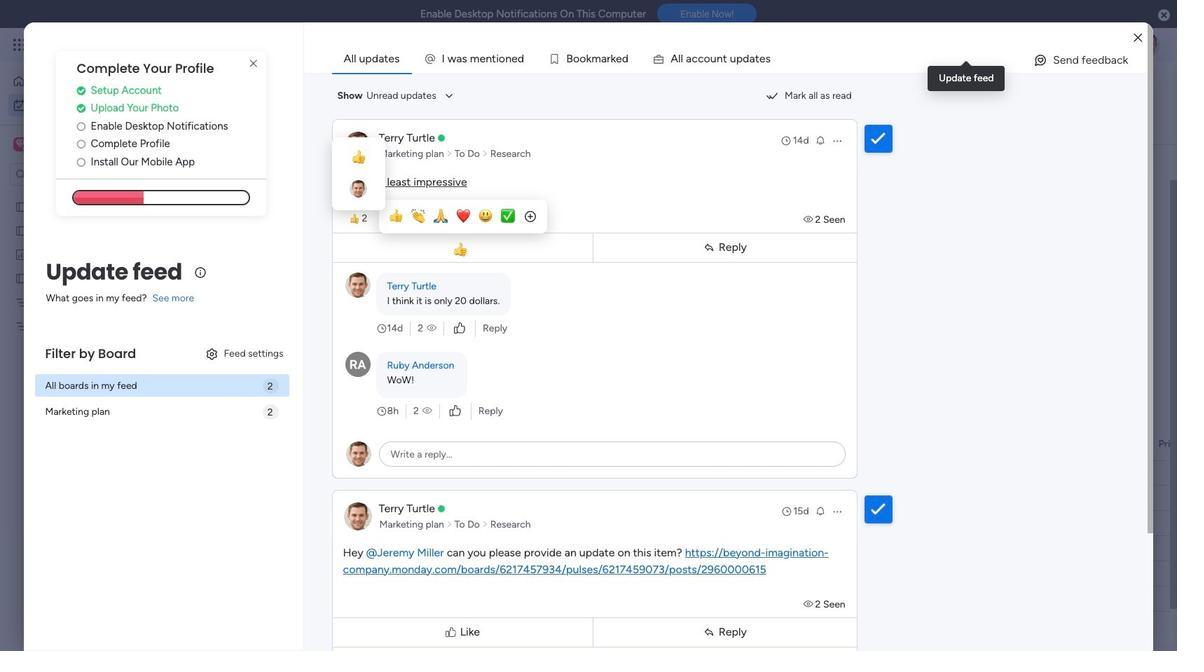 Task type: vqa. For each thing, say whether or not it's contained in the screenshot.
the bottommost heading
no



Task type: locate. For each thing, give the bounding box(es) containing it.
see plans image
[[233, 37, 245, 53]]

circle o image down workspace selection element
[[77, 157, 86, 167]]

0 vertical spatial options image
[[832, 135, 843, 146]]

options image right reminder icon
[[832, 135, 843, 146]]

workspace image
[[13, 137, 27, 152]]

0 vertical spatial public board image
[[15, 224, 28, 237]]

public dashboard image
[[15, 247, 28, 261]]

v2 seen image
[[804, 213, 816, 225], [427, 321, 437, 335], [423, 404, 432, 418]]

slider arrow image
[[447, 147, 453, 161], [482, 147, 488, 161], [447, 518, 453, 532]]

list box
[[0, 192, 179, 527]]

2 vertical spatial circle o image
[[77, 157, 86, 167]]

2 vertical spatial v2 seen image
[[423, 404, 432, 418]]

check circle image
[[77, 85, 86, 96], [77, 103, 86, 114]]

v2 seen image for v2 like image
[[427, 321, 437, 335]]

column header
[[849, 433, 933, 456]]

reminder image
[[815, 505, 826, 516]]

1 vertical spatial circle o image
[[77, 139, 86, 150]]

1 vertical spatial v2 seen image
[[427, 321, 437, 335]]

1 vertical spatial check circle image
[[77, 103, 86, 114]]

1 circle o image from the top
[[77, 121, 86, 132]]

tab
[[332, 45, 412, 73], [207, 122, 257, 144]]

0 horizontal spatial tab
[[207, 122, 257, 144]]

0 vertical spatial check circle image
[[77, 85, 86, 96]]

close image
[[1135, 33, 1143, 43]]

public board image down public board icon at the left top of the page
[[15, 224, 28, 237]]

v2 like image
[[454, 321, 466, 336]]

tab list
[[332, 45, 1149, 73]]

public board image down public dashboard icon
[[15, 271, 28, 285]]

option
[[8, 70, 170, 93], [8, 94, 170, 116], [0, 194, 179, 197]]

2 options image from the top
[[832, 506, 843, 517]]

1 horizontal spatial tab
[[332, 45, 412, 73]]

0 vertical spatial option
[[8, 70, 170, 93]]

Filter dashboard by text search field
[[272, 151, 404, 173]]

1 vertical spatial options image
[[832, 506, 843, 517]]

options image right reminder image
[[832, 506, 843, 517]]

0 vertical spatial circle o image
[[77, 121, 86, 132]]

public board image
[[15, 224, 28, 237], [15, 271, 28, 285]]

1 options image from the top
[[832, 135, 843, 146]]

dapulse close image
[[1159, 8, 1171, 22]]

search image
[[387, 156, 398, 168]]

options image
[[832, 135, 843, 146], [832, 506, 843, 517]]

1 vertical spatial option
[[8, 94, 170, 116]]

v2 seen image for v2 like icon
[[423, 404, 432, 418]]

search everything image
[[1056, 38, 1070, 52]]

circle o image up search in workspace field
[[77, 139, 86, 150]]

1 vertical spatial public board image
[[15, 271, 28, 285]]

circle o image
[[77, 121, 86, 132], [77, 139, 86, 150], [77, 157, 86, 167]]

circle o image up workspace selection element
[[77, 121, 86, 132]]

None search field
[[272, 151, 404, 173]]



Task type: describe. For each thing, give the bounding box(es) containing it.
slider arrow image for reminder icon
[[447, 147, 453, 161]]

help image
[[1087, 38, 1101, 52]]

2 circle o image from the top
[[77, 139, 86, 150]]

v2 like image
[[450, 403, 461, 419]]

select product image
[[13, 38, 27, 52]]

0 vertical spatial v2 seen image
[[804, 213, 816, 225]]

3 circle o image from the top
[[77, 157, 86, 167]]

1 check circle image from the top
[[77, 85, 86, 96]]

1 vertical spatial tab
[[207, 122, 257, 144]]

v2 seen image
[[804, 598, 816, 610]]

2 check circle image from the top
[[77, 103, 86, 114]]

give feedback image
[[1034, 53, 1048, 67]]

options image for reminder icon
[[832, 135, 843, 146]]

dapulse x slim image
[[245, 55, 262, 72]]

workspace selection element
[[13, 136, 117, 154]]

slider arrow image for reminder image
[[447, 518, 453, 532]]

terry turtle image
[[1139, 34, 1161, 56]]

slider arrow image
[[482, 518, 488, 532]]

options image for reminder image
[[832, 506, 843, 517]]

public board image
[[15, 200, 28, 213]]

reminder image
[[815, 134, 826, 145]]

0 vertical spatial tab
[[332, 45, 412, 73]]

2 vertical spatial option
[[0, 194, 179, 197]]

2 public board image from the top
[[15, 271, 28, 285]]

1 public board image from the top
[[15, 224, 28, 237]]

Search in workspace field
[[29, 167, 117, 183]]

workspace image
[[16, 137, 25, 152]]



